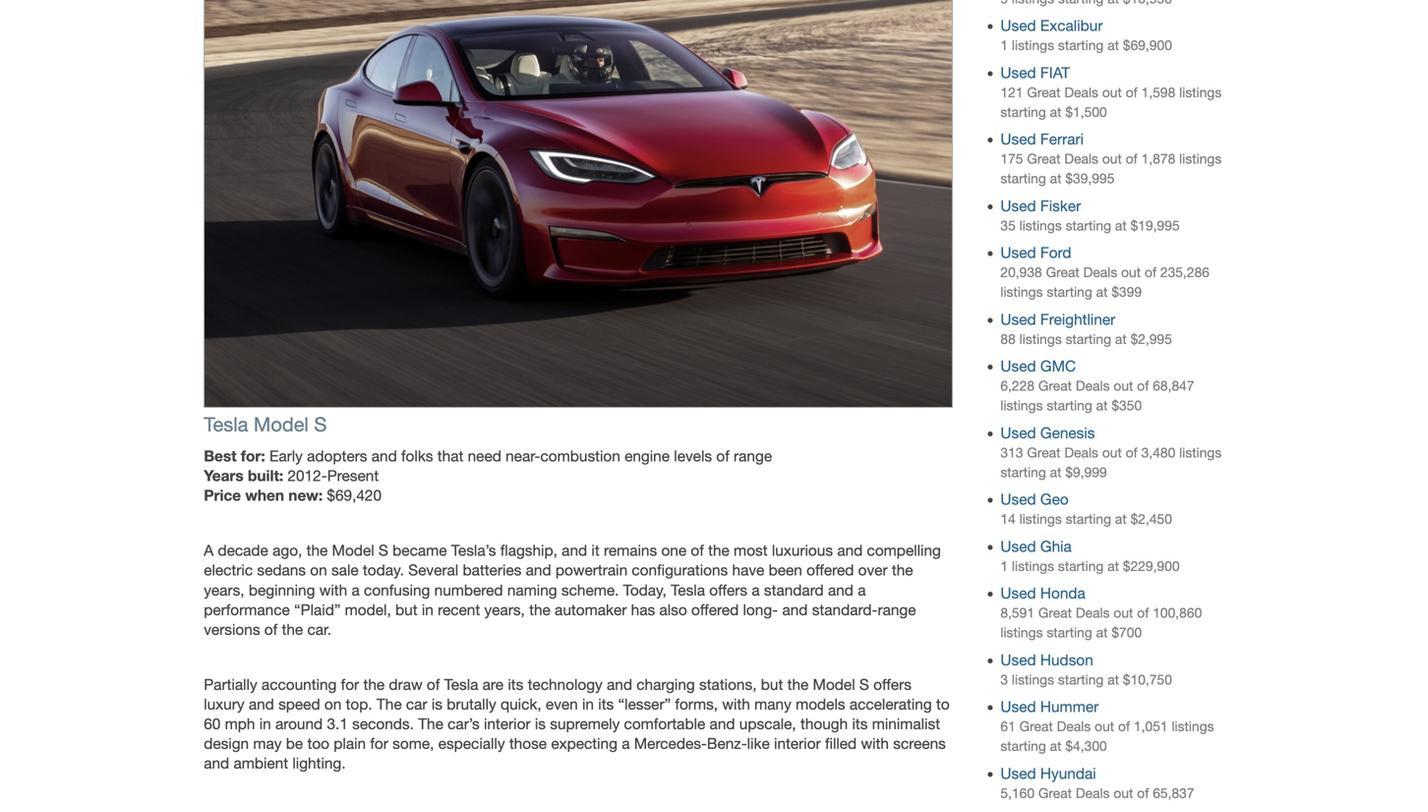 Task type: describe. For each thing, give the bounding box(es) containing it.
seconds.
[[352, 715, 414, 733]]

out for honda
[[1114, 605, 1133, 621]]

a decade ago, the model s became tesla's flagship, and it remains one of the most luxurious and compelling electric sedans on sale today. several batteries and powertrain configurations have been offered over the years, beginning with a confusing numbered naming scheme. today, tesla offers a standard and a performance "plaid" model, but in recent years, the automaker has also offered long- and standard-range versions of the car.
[[204, 542, 941, 639]]

used for used excalibur 1 listings starting at $69,900
[[1001, 17, 1036, 35]]

of inside 313 great deals out of 3,480 listings starting at
[[1126, 445, 1138, 461]]

at inside the 175 great deals out of 1,878 listings starting at
[[1050, 171, 1062, 187]]

great for fiat
[[1027, 85, 1061, 100]]

several
[[408, 562, 458, 580]]

comfortable
[[624, 715, 705, 733]]

used for used gmc
[[1001, 358, 1036, 375]]

1,051
[[1134, 719, 1168, 735]]

used for used hummer
[[1001, 698, 1036, 716]]

that
[[437, 447, 464, 465]]

of inside best for: early adopters and folks that need near-combustion engine levels of range years built: 2012-present price when new: $69,420
[[716, 447, 729, 465]]

0 horizontal spatial is
[[432, 696, 443, 714]]

1,878
[[1141, 151, 1176, 167]]

fiat
[[1040, 64, 1070, 82]]

beginning
[[249, 581, 315, 599]]

2012-
[[288, 467, 327, 485]]

0 vertical spatial interior
[[484, 715, 531, 733]]

folks
[[401, 447, 433, 465]]

starting inside used fisker 35 listings starting at $19,995
[[1066, 218, 1111, 234]]

excalibur
[[1040, 17, 1103, 35]]

used ford link
[[1001, 244, 1072, 262]]

some,
[[393, 735, 434, 753]]

the left car. at left
[[282, 621, 303, 639]]

0 vertical spatial model
[[254, 413, 309, 436]]

electric
[[204, 562, 253, 580]]

engine
[[625, 447, 670, 465]]

1 vertical spatial the
[[418, 715, 443, 733]]

3.1
[[327, 715, 348, 733]]

numbered
[[434, 581, 503, 599]]

at inside used fisker 35 listings starting at $19,995
[[1115, 218, 1127, 234]]

screens
[[893, 735, 946, 753]]

luxurious
[[772, 542, 833, 560]]

model inside a decade ago, the model s became tesla's flagship, and it remains one of the most luxurious and compelling electric sedans on sale today. several batteries and powertrain configurations have been offered over the years, beginning with a confusing numbered naming scheme. today, tesla offers a standard and a performance "plaid" model, but in recent years, the automaker has also offered long- and standard-range versions of the car.
[[332, 542, 374, 560]]

tesla inside a decade ago, the model s became tesla's flagship, and it remains one of the most luxurious and compelling electric sedans on sale today. several batteries and powertrain configurations have been offered over the years, beginning with a confusing numbered naming scheme. today, tesla offers a standard and a performance "plaid" model, but in recent years, the automaker has also offered long- and standard-range versions of the car.
[[671, 581, 705, 599]]

$700
[[1112, 625, 1142, 641]]

may
[[253, 735, 282, 753]]

0 horizontal spatial offered
[[691, 601, 739, 619]]

listings inside 313 great deals out of 3,480 listings starting at
[[1179, 445, 1222, 461]]

listings inside used hudson 3 listings starting at $10,750
[[1012, 672, 1054, 688]]

and down design
[[204, 755, 229, 773]]

of right "one" in the bottom of the page
[[691, 542, 704, 560]]

used hudson link
[[1001, 651, 1093, 669]]

tesla inside the partially accounting for the draw of tesla are its technology and charging stations, but the model s offers luxury and speed on top. the car is brutally quick, even in its "lesser" forms, with many models accelerating to 60 mph in around 3.1 seconds. the car's interior is supremely comfortable and upscale, though its minimalist design may be too plain for some, especially those expecting a mercedes-benz-like interior filled with screens and ambient lighting.
[[444, 676, 478, 694]]

used for used hyundai 5,160 great deals out of 65,837
[[1001, 765, 1036, 783]]

though
[[801, 715, 848, 733]]

used fisker link
[[1001, 197, 1081, 215]]

ambient
[[234, 755, 288, 773]]

benz-
[[707, 735, 747, 753]]

the left most
[[708, 542, 730, 560]]

0 horizontal spatial the
[[377, 696, 402, 714]]

freightliner
[[1040, 311, 1116, 328]]

used ferrari link
[[1001, 130, 1084, 148]]

0 horizontal spatial in
[[259, 715, 271, 733]]

starting inside used geo 14 listings starting at $2,450
[[1066, 512, 1111, 527]]

genesis
[[1040, 424, 1095, 442]]

6,228 great deals out of 68,847 listings starting at
[[1001, 378, 1195, 414]]

model,
[[345, 601, 391, 619]]

upscale,
[[739, 715, 796, 733]]

the up top.
[[363, 676, 385, 694]]

121 great deals out of 1,598 listings starting at
[[1001, 85, 1222, 120]]

quick,
[[501, 696, 542, 714]]

best for: early adopters and folks that need near-combustion engine levels of range years built: 2012-present price when new: $69,420
[[204, 447, 772, 505]]

and inside best for: early adopters and folks that need near-combustion engine levels of range years built: 2012-present price when new: $69,420
[[372, 447, 397, 465]]

$4,300
[[1065, 739, 1107, 754]]

of inside "121 great deals out of 1,598 listings starting at"
[[1126, 85, 1138, 100]]

"plaid"
[[294, 601, 341, 619]]

built:
[[248, 467, 283, 485]]

supremely
[[550, 715, 620, 733]]

used hyundai link
[[1001, 765, 1096, 783]]

for:
[[241, 447, 265, 465]]

starting inside the used ghia 1 listings starting at $229,900
[[1058, 558, 1104, 574]]

long-
[[743, 601, 778, 619]]

and up over
[[837, 542, 863, 560]]

used for used freightliner 88 listings starting at $2,995
[[1001, 311, 1036, 328]]

honda
[[1040, 585, 1086, 602]]

68,847
[[1153, 378, 1195, 394]]

the right ago,
[[306, 542, 328, 560]]

with inside a decade ago, the model s became tesla's flagship, and it remains one of the most luxurious and compelling electric sedans on sale today. several batteries and powertrain configurations have been offered over the years, beginning with a confusing numbered naming scheme. today, tesla offers a standard and a performance "plaid" model, but in recent years, the automaker has also offered long- and standard-range versions of the car.
[[319, 581, 347, 599]]

used excalibur 1 listings starting at $69,900
[[1001, 17, 1172, 53]]

out for gmc
[[1114, 378, 1133, 394]]

in inside a decade ago, the model s became tesla's flagship, and it remains one of the most luxurious and compelling electric sedans on sale today. several batteries and powertrain configurations have been offered over the years, beginning with a confusing numbered naming scheme. today, tesla offers a standard and a performance "plaid" model, but in recent years, the automaker has also offered long- and standard-range versions of the car.
[[422, 601, 434, 619]]

61 great deals out of 1,051 listings starting at
[[1001, 719, 1214, 754]]

used for used honda
[[1001, 585, 1036, 602]]

used gmc
[[1001, 358, 1076, 375]]

listings inside the used ghia 1 listings starting at $229,900
[[1012, 558, 1054, 574]]

technology
[[528, 676, 603, 694]]

been
[[769, 562, 802, 580]]

have
[[732, 562, 764, 580]]

at inside used excalibur 1 listings starting at $69,900
[[1108, 38, 1119, 53]]

configurations
[[632, 562, 728, 580]]

0 horizontal spatial tesla
[[204, 413, 248, 436]]

model inside the partially accounting for the draw of tesla are its technology and charging stations, but the model s offers luxury and speed on top. the car is brutally quick, even in its "lesser" forms, with many models accelerating to 60 mph in around 3.1 seconds. the car's interior is supremely comfortable and upscale, though its minimalist design may be too plain for some, especially those expecting a mercedes-benz-like interior filled with screens and ambient lighting.
[[813, 676, 855, 694]]

1 for used ghia
[[1001, 558, 1008, 574]]

a up the long-
[[752, 581, 760, 599]]

$69,420
[[327, 487, 382, 505]]

a down over
[[858, 581, 866, 599]]

great for genesis
[[1027, 445, 1061, 461]]

and up naming
[[526, 562, 551, 580]]

at inside 6,228 great deals out of 68,847 listings starting at
[[1096, 398, 1108, 414]]

8,591 great deals out of 100,860 listings starting at
[[1001, 605, 1202, 641]]

offers inside a decade ago, the model s became tesla's flagship, and it remains one of the most luxurious and compelling electric sedans on sale today. several batteries and powertrain configurations have been offered over the years, beginning with a confusing numbered naming scheme. today, tesla offers a standard and a performance "plaid" model, but in recent years, the automaker has also offered long- and standard-range versions of the car.
[[709, 581, 748, 599]]

starting inside 6,228 great deals out of 68,847 listings starting at
[[1047, 398, 1092, 414]]

used for used geo 14 listings starting at $2,450
[[1001, 491, 1036, 509]]

and up mph
[[249, 696, 274, 714]]

s inside the partially accounting for the draw of tesla are its technology and charging stations, but the model s offers luxury and speed on top. the car is brutally quick, even in its "lesser" forms, with many models accelerating to 60 mph in around 3.1 seconds. the car's interior is supremely comfortable and upscale, though its minimalist design may be too plain for some, especially those expecting a mercedes-benz-like interior filled with screens and ambient lighting.
[[859, 676, 869, 694]]

used ford
[[1001, 244, 1072, 262]]

of down performance
[[264, 621, 278, 639]]

313 great deals out of 3,480 listings starting at
[[1001, 445, 1222, 480]]

of inside 8,591 great deals out of 100,860 listings starting at
[[1137, 605, 1149, 621]]

1 for used excalibur
[[1001, 38, 1008, 53]]

need
[[468, 447, 501, 465]]

levels
[[674, 447, 712, 465]]

starting inside 313 great deals out of 3,480 listings starting at
[[1001, 465, 1046, 480]]

of inside used hyundai 5,160 great deals out of 65,837
[[1137, 786, 1149, 801]]

3
[[1001, 672, 1008, 688]]

speed
[[278, 696, 320, 714]]

powertrain
[[556, 562, 628, 580]]

"lesser"
[[618, 696, 671, 714]]

2022 tesla model s image
[[204, 0, 953, 408]]

deals for used fiat
[[1064, 85, 1099, 100]]

$1,500
[[1065, 104, 1107, 120]]

used genesis link
[[1001, 424, 1095, 442]]

65,837
[[1153, 786, 1195, 801]]

used genesis
[[1001, 424, 1095, 442]]

used freightliner link
[[1001, 311, 1116, 328]]

listings inside "121 great deals out of 1,598 listings starting at"
[[1179, 85, 1222, 100]]

1 vertical spatial for
[[370, 735, 388, 753]]

ago,
[[272, 542, 302, 560]]

starting inside 61 great deals out of 1,051 listings starting at
[[1001, 739, 1046, 754]]

when
[[245, 486, 284, 505]]

and up ""lesser""
[[607, 676, 632, 694]]

175
[[1001, 151, 1023, 167]]

but inside the partially accounting for the draw of tesla are its technology and charging stations, but the model s offers luxury and speed on top. the car is brutally quick, even in its "lesser" forms, with many models accelerating to 60 mph in around 3.1 seconds. the car's interior is supremely comfortable and upscale, though its minimalist design may be too plain for some, especially those expecting a mercedes-benz-like interior filled with screens and ambient lighting.
[[761, 676, 783, 694]]

starting inside "121 great deals out of 1,598 listings starting at"
[[1001, 104, 1046, 120]]

and down standard
[[782, 601, 808, 619]]

car's
[[448, 715, 480, 733]]

top.
[[346, 696, 372, 714]]

1,598
[[1141, 85, 1176, 100]]

most
[[734, 542, 768, 560]]

of inside 6,228 great deals out of 68,847 listings starting at
[[1137, 378, 1149, 394]]

naming
[[507, 581, 557, 599]]

models
[[796, 696, 845, 714]]

automaker
[[555, 601, 627, 619]]

at inside used geo 14 listings starting at $2,450
[[1115, 512, 1127, 527]]

out for ferrari
[[1102, 151, 1122, 167]]

batteries
[[463, 562, 522, 580]]

1 horizontal spatial with
[[722, 696, 750, 714]]

deals for used hummer
[[1057, 719, 1091, 735]]

$2,995
[[1131, 331, 1172, 347]]

at inside the 20,938 great deals out of 235,286 listings starting at
[[1096, 284, 1108, 300]]

and up benz-
[[710, 715, 735, 733]]

range inside best for: early adopters and folks that need near-combustion engine levels of range years built: 2012-present price when new: $69,420
[[734, 447, 772, 465]]



Task type: vqa. For each thing, say whether or not it's contained in the screenshot.
'$399'
yes



Task type: locate. For each thing, give the bounding box(es) containing it.
used hyundai 5,160 great deals out of 65,837
[[1001, 765, 1195, 802]]

on left sale
[[310, 562, 327, 580]]

used down 14
[[1001, 538, 1036, 555]]

geo
[[1040, 491, 1069, 509]]

luxury
[[204, 696, 244, 714]]

for down seconds.
[[370, 735, 388, 753]]

used gmc link
[[1001, 358, 1076, 375]]

used for used ghia 1 listings starting at $229,900
[[1001, 538, 1036, 555]]

the down naming
[[529, 601, 551, 619]]

be
[[286, 735, 303, 753]]

car
[[406, 696, 427, 714]]

listings inside used fisker 35 listings starting at $19,995
[[1019, 218, 1062, 234]]

0 horizontal spatial model
[[254, 413, 309, 436]]

like
[[747, 735, 770, 753]]

2 used from the top
[[1001, 64, 1036, 82]]

0 vertical spatial years,
[[204, 581, 244, 599]]

2 horizontal spatial s
[[859, 676, 869, 694]]

1 vertical spatial s
[[379, 542, 388, 560]]

great
[[1027, 85, 1061, 100], [1027, 151, 1061, 167], [1046, 265, 1080, 280], [1038, 378, 1072, 394], [1027, 445, 1061, 461], [1038, 605, 1072, 621], [1019, 719, 1053, 735], [1038, 786, 1072, 801]]

offered
[[807, 562, 854, 580], [691, 601, 739, 619]]

0 vertical spatial in
[[422, 601, 434, 619]]

used for used ford
[[1001, 244, 1036, 262]]

used up 35
[[1001, 197, 1036, 215]]

1 horizontal spatial range
[[878, 601, 916, 619]]

in up supremely
[[582, 696, 594, 714]]

s up "adopters"
[[314, 413, 327, 436]]

at left $399
[[1096, 284, 1108, 300]]

1 vertical spatial years,
[[484, 601, 525, 619]]

great for honda
[[1038, 605, 1072, 621]]

2 vertical spatial in
[[259, 715, 271, 733]]

with down the stations,
[[722, 696, 750, 714]]

has
[[631, 601, 655, 619]]

deals inside 61 great deals out of 1,051 listings starting at
[[1057, 719, 1091, 735]]

used inside used fisker 35 listings starting at $19,995
[[1001, 197, 1036, 215]]

0 horizontal spatial its
[[508, 676, 524, 694]]

of inside the 175 great deals out of 1,878 listings starting at
[[1126, 151, 1138, 167]]

deals up the $39,995
[[1064, 151, 1099, 167]]

recent
[[438, 601, 480, 619]]

in up may
[[259, 715, 271, 733]]

deals down hummer
[[1057, 719, 1091, 735]]

1 horizontal spatial s
[[379, 542, 388, 560]]

used for used genesis
[[1001, 424, 1036, 442]]

used for used fisker 35 listings starting at $19,995
[[1001, 197, 1036, 215]]

range inside a decade ago, the model s became tesla's flagship, and it remains one of the most luxurious and compelling electric sedans on sale today. several batteries and powertrain configurations have been offered over the years, beginning with a confusing numbered naming scheme. today, tesla offers a standard and a performance "plaid" model, but in recent years, the automaker has also offered long- and standard-range versions of the car.
[[878, 601, 916, 619]]

deals for used honda
[[1076, 605, 1110, 621]]

one
[[661, 542, 687, 560]]

used fiat
[[1001, 64, 1070, 82]]

at up geo
[[1050, 465, 1062, 480]]

$2,450
[[1131, 512, 1172, 527]]

6 used from the top
[[1001, 311, 1036, 328]]

1 vertical spatial in
[[582, 696, 594, 714]]

offers
[[709, 581, 748, 599], [873, 676, 912, 694]]

used up 61
[[1001, 698, 1036, 716]]

draw
[[389, 676, 423, 694]]

0 vertical spatial range
[[734, 447, 772, 465]]

starting down ghia
[[1058, 558, 1104, 574]]

1 horizontal spatial years,
[[484, 601, 525, 619]]

at left the $229,900
[[1108, 558, 1119, 574]]

1 horizontal spatial but
[[761, 676, 783, 694]]

ford
[[1040, 244, 1072, 262]]

deals inside 6,228 great deals out of 68,847 listings starting at
[[1076, 378, 1110, 394]]

deals for used ford
[[1083, 265, 1117, 280]]

used geo 14 listings starting at $2,450
[[1001, 491, 1172, 527]]

listings down the 8,591 at the right bottom of the page
[[1001, 625, 1043, 641]]

out inside "121 great deals out of 1,598 listings starting at"
[[1102, 85, 1122, 100]]

out for ford
[[1121, 265, 1141, 280]]

out inside the 175 great deals out of 1,878 listings starting at
[[1102, 151, 1122, 167]]

out for genesis
[[1102, 445, 1122, 461]]

0 vertical spatial offered
[[807, 562, 854, 580]]

mercedes-
[[634, 735, 707, 753]]

on inside the partially accounting for the draw of tesla are its technology and charging stations, but the model s offers luxury and speed on top. the car is brutally quick, even in its "lesser" forms, with many models accelerating to 60 mph in around 3.1 seconds. the car's interior is supremely comfortable and upscale, though its minimalist design may be too plain for some, especially those expecting a mercedes-benz-like interior filled with screens and ambient lighting.
[[324, 696, 342, 714]]

1 horizontal spatial offers
[[873, 676, 912, 694]]

2 horizontal spatial in
[[582, 696, 594, 714]]

at left $2,995 at the top right of page
[[1115, 331, 1127, 347]]

listings inside used freightliner 88 listings starting at $2,995
[[1019, 331, 1062, 347]]

listings down used ghia "link"
[[1012, 558, 1054, 574]]

today.
[[363, 562, 404, 580]]

1 inside the used ghia 1 listings starting at $229,900
[[1001, 558, 1008, 574]]

2 horizontal spatial tesla
[[671, 581, 705, 599]]

2 vertical spatial tesla
[[444, 676, 478, 694]]

great inside 313 great deals out of 3,480 listings starting at
[[1027, 445, 1061, 461]]

are
[[483, 676, 504, 694]]

used hudson 3 listings starting at $10,750
[[1001, 651, 1172, 688]]

listings down used hudson link in the bottom of the page
[[1012, 672, 1054, 688]]

years, down naming
[[484, 601, 525, 619]]

great for ferrari
[[1027, 151, 1061, 167]]

1 horizontal spatial for
[[370, 735, 388, 753]]

interior down the though
[[774, 735, 821, 753]]

charging
[[637, 676, 695, 694]]

deals inside the 20,938 great deals out of 235,286 listings starting at
[[1083, 265, 1117, 280]]

deals down honda
[[1076, 605, 1110, 621]]

2 vertical spatial s
[[859, 676, 869, 694]]

used up 121
[[1001, 64, 1036, 82]]

13 used from the top
[[1001, 698, 1036, 716]]

listings down 20,938
[[1001, 284, 1043, 300]]

at left $350
[[1096, 398, 1108, 414]]

best
[[204, 447, 237, 465]]

at inside used hudson 3 listings starting at $10,750
[[1108, 672, 1119, 688]]

at inside 8,591 great deals out of 100,860 listings starting at
[[1096, 625, 1108, 641]]

used up the used fiat link
[[1001, 17, 1036, 35]]

a inside the partially accounting for the draw of tesla are its technology and charging stations, but the model s offers luxury and speed on top. the car is brutally quick, even in its "lesser" forms, with many models accelerating to 60 mph in around 3.1 seconds. the car's interior is supremely comfortable and upscale, though its minimalist design may be too plain for some, especially those expecting a mercedes-benz-like interior filled with screens and ambient lighting.
[[622, 735, 630, 753]]

at inside "121 great deals out of 1,598 listings starting at"
[[1050, 104, 1062, 120]]

1 vertical spatial is
[[535, 715, 546, 733]]

used inside used hudson 3 listings starting at $10,750
[[1001, 651, 1036, 669]]

used up 313
[[1001, 424, 1036, 442]]

great inside the 20,938 great deals out of 235,286 listings starting at
[[1046, 265, 1080, 280]]

used for used hudson 3 listings starting at $10,750
[[1001, 651, 1036, 669]]

1 horizontal spatial model
[[332, 542, 374, 560]]

tesla up best
[[204, 413, 248, 436]]

brutally
[[447, 696, 496, 714]]

the up seconds.
[[377, 696, 402, 714]]

on inside a decade ago, the model s became tesla's flagship, and it remains one of the most luxurious and compelling electric sedans on sale today. several batteries and powertrain configurations have been offered over the years, beginning with a confusing numbered naming scheme. today, tesla offers a standard and a performance "plaid" model, but in recent years, the automaker has also offered long- and standard-range versions of the car.
[[310, 562, 327, 580]]

accelerating
[[850, 696, 932, 714]]

0 horizontal spatial for
[[341, 676, 359, 694]]

used inside used freightliner 88 listings starting at $2,995
[[1001, 311, 1036, 328]]

listings inside 8,591 great deals out of 100,860 listings starting at
[[1001, 625, 1043, 641]]

listings inside the 20,938 great deals out of 235,286 listings starting at
[[1001, 284, 1043, 300]]

deals inside 8,591 great deals out of 100,860 listings starting at
[[1076, 605, 1110, 621]]

starting down hudson
[[1058, 672, 1104, 688]]

used inside the used ghia 1 listings starting at $229,900
[[1001, 538, 1036, 555]]

0 vertical spatial offers
[[709, 581, 748, 599]]

listings down used excalibur 'link'
[[1012, 38, 1054, 53]]

deals inside 313 great deals out of 3,480 listings starting at
[[1064, 445, 1099, 461]]

out inside used hyundai 5,160 great deals out of 65,837
[[1114, 786, 1133, 801]]

used up 6,228
[[1001, 358, 1036, 375]]

out inside the 20,938 great deals out of 235,286 listings starting at
[[1121, 265, 1141, 280]]

0 horizontal spatial s
[[314, 413, 327, 436]]

1 vertical spatial model
[[332, 542, 374, 560]]

ferrari
[[1040, 130, 1084, 148]]

with right filled
[[861, 735, 889, 753]]

1 vertical spatial 1
[[1001, 558, 1008, 574]]

used inside used geo 14 listings starting at $2,450
[[1001, 491, 1036, 509]]

used honda
[[1001, 585, 1086, 602]]

of inside the partially accounting for the draw of tesla are its technology and charging stations, but the model s offers luxury and speed on top. the car is brutally quick, even in its "lesser" forms, with many models accelerating to 60 mph in around 3.1 seconds. the car's interior is supremely comfortable and upscale, though its minimalist design may be too plain for some, especially those expecting a mercedes-benz-like interior filled with screens and ambient lighting.
[[427, 676, 440, 694]]

deals down hyundai
[[1076, 786, 1110, 801]]

great for hummer
[[1019, 719, 1053, 735]]

1 vertical spatial offers
[[873, 676, 912, 694]]

5,160
[[1001, 786, 1035, 801]]

of left 1,598
[[1126, 85, 1138, 100]]

2 horizontal spatial with
[[861, 735, 889, 753]]

deals up $399
[[1083, 265, 1117, 280]]

61
[[1001, 719, 1016, 735]]

today,
[[623, 581, 667, 599]]

at up fisker
[[1050, 171, 1062, 187]]

the
[[377, 696, 402, 714], [418, 715, 443, 733]]

used freightliner 88 listings starting at $2,995
[[1001, 311, 1172, 347]]

great inside 6,228 great deals out of 68,847 listings starting at
[[1038, 378, 1072, 394]]

used inside used excalibur 1 listings starting at $69,900
[[1001, 17, 1036, 35]]

of left 235,286 at top
[[1145, 265, 1157, 280]]

starting up freightliner
[[1047, 284, 1092, 300]]

out inside 6,228 great deals out of 68,847 listings starting at
[[1114, 378, 1133, 394]]

1 vertical spatial tesla
[[671, 581, 705, 599]]

starting inside the 20,938 great deals out of 235,286 listings starting at
[[1047, 284, 1092, 300]]

starting down fisker
[[1066, 218, 1111, 234]]

and left it
[[562, 542, 587, 560]]

0 vertical spatial for
[[341, 676, 359, 694]]

14 used from the top
[[1001, 765, 1036, 783]]

0 horizontal spatial years,
[[204, 581, 244, 599]]

offers down 'have'
[[709, 581, 748, 599]]

of left 65,837
[[1137, 786, 1149, 801]]

0 horizontal spatial but
[[395, 601, 418, 619]]

$69,900
[[1123, 38, 1172, 53]]

is up those
[[535, 715, 546, 733]]

used ghia 1 listings starting at $229,900
[[1001, 538, 1180, 574]]

listings inside used excalibur 1 listings starting at $69,900
[[1012, 38, 1054, 53]]

12 used from the top
[[1001, 651, 1036, 669]]

great for ford
[[1046, 265, 1080, 280]]

used
[[1001, 17, 1036, 35], [1001, 64, 1036, 82], [1001, 130, 1036, 148], [1001, 197, 1036, 215], [1001, 244, 1036, 262], [1001, 311, 1036, 328], [1001, 358, 1036, 375], [1001, 424, 1036, 442], [1001, 491, 1036, 509], [1001, 538, 1036, 555], [1001, 585, 1036, 602], [1001, 651, 1036, 669], [1001, 698, 1036, 716], [1001, 765, 1036, 783]]

0 vertical spatial tesla
[[204, 413, 248, 436]]

gmc
[[1040, 358, 1076, 375]]

5 used from the top
[[1001, 244, 1036, 262]]

0 vertical spatial with
[[319, 581, 347, 599]]

out up $350
[[1114, 378, 1133, 394]]

0 horizontal spatial interior
[[484, 715, 531, 733]]

out for hummer
[[1095, 719, 1114, 735]]

its up filled
[[852, 715, 868, 733]]

sale
[[331, 562, 359, 580]]

listings right the 1,878
[[1179, 151, 1222, 167]]

at left the $700
[[1096, 625, 1108, 641]]

2 horizontal spatial model
[[813, 676, 855, 694]]

compelling
[[867, 542, 941, 560]]

0 vertical spatial is
[[432, 696, 443, 714]]

1 vertical spatial its
[[598, 696, 614, 714]]

years
[[204, 467, 244, 485]]

1 horizontal spatial tesla
[[444, 676, 478, 694]]

0 vertical spatial its
[[508, 676, 524, 694]]

deals inside the 175 great deals out of 1,878 listings starting at
[[1064, 151, 1099, 167]]

expecting
[[551, 735, 618, 753]]

listings right 1,051
[[1172, 719, 1214, 735]]

starting inside 8,591 great deals out of 100,860 listings starting at
[[1047, 625, 1092, 641]]

used up 175 at right
[[1001, 130, 1036, 148]]

s up "today."
[[379, 542, 388, 560]]

on for sedans
[[310, 562, 327, 580]]

2 vertical spatial its
[[852, 715, 868, 733]]

$350
[[1112, 398, 1142, 414]]

0 vertical spatial the
[[377, 696, 402, 714]]

at inside used freightliner 88 listings starting at $2,995
[[1115, 331, 1127, 347]]

forms,
[[675, 696, 718, 714]]

6,228
[[1001, 378, 1035, 394]]

price
[[204, 486, 241, 505]]

used up 3
[[1001, 651, 1036, 669]]

0 vertical spatial s
[[314, 413, 327, 436]]

at inside 313 great deals out of 3,480 listings starting at
[[1050, 465, 1062, 480]]

listings right 3,480
[[1179, 445, 1222, 461]]

1 used from the top
[[1001, 17, 1036, 35]]

1 horizontal spatial offered
[[807, 562, 854, 580]]

out inside 61 great deals out of 1,051 listings starting at
[[1095, 719, 1114, 735]]

range
[[734, 447, 772, 465], [878, 601, 916, 619]]

2 horizontal spatial its
[[852, 715, 868, 733]]

1 vertical spatial but
[[761, 676, 783, 694]]

performance
[[204, 601, 290, 619]]

is right car
[[432, 696, 443, 714]]

0 vertical spatial on
[[310, 562, 327, 580]]

s inside a decade ago, the model s became tesla's flagship, and it remains one of the most luxurious and compelling electric sedans on sale today. several batteries and powertrain configurations have been offered over the years, beginning with a confusing numbered naming scheme. today, tesla offers a standard and a performance "plaid" model, but in recent years, the automaker has also offered long- and standard-range versions of the car.
[[379, 542, 388, 560]]

also
[[659, 601, 687, 619]]

used inside used hyundai 5,160 great deals out of 65,837
[[1001, 765, 1036, 783]]

car.
[[307, 621, 331, 639]]

great for gmc
[[1038, 378, 1072, 394]]

fisker
[[1040, 197, 1081, 215]]

out up $9,999
[[1102, 445, 1122, 461]]

of up $350
[[1137, 378, 1149, 394]]

used ferrari
[[1001, 130, 1084, 148]]

7 used from the top
[[1001, 358, 1036, 375]]

out up $4,300
[[1095, 719, 1114, 735]]

range right levels
[[734, 447, 772, 465]]

on for speed
[[324, 696, 342, 714]]

s
[[314, 413, 327, 436], [379, 542, 388, 560], [859, 676, 869, 694]]

1 vertical spatial interior
[[774, 735, 821, 753]]

the up models
[[787, 676, 809, 694]]

starting inside the 175 great deals out of 1,878 listings starting at
[[1001, 171, 1046, 187]]

0 vertical spatial but
[[395, 601, 418, 619]]

listings inside 6,228 great deals out of 68,847 listings starting at
[[1001, 398, 1043, 414]]

starting down 313
[[1001, 465, 1046, 480]]

listings inside the 175 great deals out of 1,878 listings starting at
[[1179, 151, 1222, 167]]

0 vertical spatial 1
[[1001, 38, 1008, 53]]

s up accelerating
[[859, 676, 869, 694]]

of inside 61 great deals out of 1,051 listings starting at
[[1118, 719, 1130, 735]]

used for used fiat
[[1001, 64, 1036, 82]]

and left folks
[[372, 447, 397, 465]]

listings inside used geo 14 listings starting at $2,450
[[1019, 512, 1062, 527]]

model up models
[[813, 676, 855, 694]]

deals inside "121 great deals out of 1,598 listings starting at"
[[1064, 85, 1099, 100]]

starting down 175 at right
[[1001, 171, 1046, 187]]

great down used hummer link
[[1019, 719, 1053, 735]]

at up used hyundai link
[[1050, 739, 1062, 754]]

out inside 313 great deals out of 3,480 listings starting at
[[1102, 445, 1122, 461]]

10 used from the top
[[1001, 538, 1036, 555]]

listings inside 61 great deals out of 1,051 listings starting at
[[1172, 719, 1214, 735]]

deals up $1,500
[[1064, 85, 1099, 100]]

20,938 great deals out of 235,286 listings starting at
[[1001, 265, 1210, 300]]

1 up used fiat
[[1001, 38, 1008, 53]]

3 used from the top
[[1001, 130, 1036, 148]]

235,286
[[1160, 265, 1210, 280]]

0 horizontal spatial with
[[319, 581, 347, 599]]

deals
[[1064, 85, 1099, 100], [1064, 151, 1099, 167], [1083, 265, 1117, 280], [1076, 378, 1110, 394], [1064, 445, 1099, 461], [1076, 605, 1110, 621], [1057, 719, 1091, 735], [1076, 786, 1110, 801]]

3,480
[[1141, 445, 1176, 461]]

deals inside used hyundai 5,160 great deals out of 65,837
[[1076, 786, 1110, 801]]

too
[[307, 735, 329, 753]]

out for fiat
[[1102, 85, 1122, 100]]

years,
[[204, 581, 244, 599], [484, 601, 525, 619]]

deals for used ferrari
[[1064, 151, 1099, 167]]

it
[[591, 542, 600, 560]]

listings
[[1012, 38, 1054, 53], [1179, 85, 1222, 100], [1179, 151, 1222, 167], [1019, 218, 1062, 234], [1001, 284, 1043, 300], [1019, 331, 1062, 347], [1001, 398, 1043, 414], [1179, 445, 1222, 461], [1019, 512, 1062, 527], [1012, 558, 1054, 574], [1001, 625, 1043, 641], [1012, 672, 1054, 688], [1172, 719, 1214, 735]]

starting down "excalibur" at the top right of page
[[1058, 38, 1104, 53]]

but inside a decade ago, the model s became tesla's flagship, and it remains one of the most luxurious and compelling electric sedans on sale today. several batteries and powertrain configurations have been offered over the years, beginning with a confusing numbered naming scheme. today, tesla offers a standard and a performance "plaid" model, but in recent years, the automaker has also offered long- and standard-range versions of the car.
[[395, 601, 418, 619]]

its up quick,
[[508, 676, 524, 694]]

its up supremely
[[598, 696, 614, 714]]

1 vertical spatial with
[[722, 696, 750, 714]]

offered down the luxurious
[[807, 562, 854, 580]]

used up the 8,591 at the right bottom of the page
[[1001, 585, 1036, 602]]

ghia
[[1040, 538, 1072, 555]]

1 horizontal spatial in
[[422, 601, 434, 619]]

0 horizontal spatial range
[[734, 447, 772, 465]]

a down sale
[[352, 581, 360, 599]]

4 used from the top
[[1001, 197, 1036, 215]]

deals for used gmc
[[1076, 378, 1110, 394]]

out up the $700
[[1114, 605, 1133, 621]]

minimalist
[[872, 715, 940, 733]]

1 vertical spatial offered
[[691, 601, 739, 619]]

confusing
[[364, 581, 430, 599]]

great inside 8,591 great deals out of 100,860 listings starting at
[[1038, 605, 1072, 621]]

starting inside used freightliner 88 listings starting at $2,995
[[1066, 331, 1111, 347]]

used ghia link
[[1001, 538, 1072, 555]]

great inside the 175 great deals out of 1,878 listings starting at
[[1027, 151, 1061, 167]]

1 vertical spatial range
[[878, 601, 916, 619]]

2 vertical spatial with
[[861, 735, 889, 753]]

of
[[1126, 85, 1138, 100], [1126, 151, 1138, 167], [1145, 265, 1157, 280], [1137, 378, 1149, 394], [1126, 445, 1138, 461], [716, 447, 729, 465], [691, 542, 704, 560], [1137, 605, 1149, 621], [264, 621, 278, 639], [427, 676, 440, 694], [1118, 719, 1130, 735], [1137, 786, 1149, 801]]

of right levels
[[716, 447, 729, 465]]

partially
[[204, 676, 257, 694]]

of up the $700
[[1137, 605, 1149, 621]]

great down used fiat
[[1027, 85, 1061, 100]]

out inside 8,591 great deals out of 100,860 listings starting at
[[1114, 605, 1133, 621]]

the down compelling
[[892, 562, 913, 580]]

listings down used geo link
[[1019, 512, 1062, 527]]

2 1 from the top
[[1001, 558, 1008, 574]]

model up sale
[[332, 542, 374, 560]]

hyundai
[[1040, 765, 1096, 783]]

starting up hudson
[[1047, 625, 1092, 641]]

deals for used genesis
[[1064, 445, 1099, 461]]

1 1 from the top
[[1001, 38, 1008, 53]]

8 used from the top
[[1001, 424, 1036, 442]]

$229,900
[[1123, 558, 1180, 574]]

at inside the used ghia 1 listings starting at $229,900
[[1108, 558, 1119, 574]]

1 horizontal spatial the
[[418, 715, 443, 733]]

1 vertical spatial on
[[324, 696, 342, 714]]

14
[[1001, 512, 1016, 527]]

0 horizontal spatial offers
[[709, 581, 748, 599]]

of inside the 20,938 great deals out of 235,286 listings starting at
[[1145, 265, 1157, 280]]

1 inside used excalibur 1 listings starting at $69,900
[[1001, 38, 1008, 53]]

offers inside the partially accounting for the draw of tesla are its technology and charging stations, but the model s offers luxury and speed on top. the car is brutally quick, even in its "lesser" forms, with many models accelerating to 60 mph in around 3.1 seconds. the car's interior is supremely comfortable and upscale, though its minimalist design may be too plain for some, especially those expecting a mercedes-benz-like interior filled with screens and ambient lighting.
[[873, 676, 912, 694]]

filled
[[825, 735, 857, 753]]

1 horizontal spatial interior
[[774, 735, 821, 753]]

hummer
[[1040, 698, 1099, 716]]

at up ferrari
[[1050, 104, 1062, 120]]

11 used from the top
[[1001, 585, 1036, 602]]

at left $69,900
[[1108, 38, 1119, 53]]

at inside 61 great deals out of 1,051 listings starting at
[[1050, 739, 1062, 754]]

great inside "121 great deals out of 1,598 listings starting at"
[[1027, 85, 1061, 100]]

great inside used hyundai 5,160 great deals out of 65,837
[[1038, 786, 1072, 801]]

121
[[1001, 85, 1023, 100]]

starting
[[1058, 38, 1104, 53], [1001, 104, 1046, 120], [1001, 171, 1046, 187], [1066, 218, 1111, 234], [1047, 284, 1092, 300], [1066, 331, 1111, 347], [1047, 398, 1092, 414], [1001, 465, 1046, 480], [1066, 512, 1111, 527], [1058, 558, 1104, 574], [1047, 625, 1092, 641], [1058, 672, 1104, 688], [1001, 739, 1046, 754]]

1 horizontal spatial is
[[535, 715, 546, 733]]

model up early
[[254, 413, 309, 436]]

starting inside used excalibur 1 listings starting at $69,900
[[1058, 38, 1104, 53]]

on
[[310, 562, 327, 580], [324, 696, 342, 714]]

of left 3,480
[[1126, 445, 1138, 461]]

design
[[204, 735, 249, 753]]

great inside 61 great deals out of 1,051 listings starting at
[[1019, 719, 1053, 735]]

1 horizontal spatial its
[[598, 696, 614, 714]]

great down used hyundai link
[[1038, 786, 1072, 801]]

and up standard-
[[828, 581, 854, 599]]

used up 88
[[1001, 311, 1036, 328]]

used for used ferrari
[[1001, 130, 1036, 148]]

but up 'many'
[[761, 676, 783, 694]]

listings down 6,228
[[1001, 398, 1043, 414]]

used excalibur link
[[1001, 17, 1103, 35]]

2 vertical spatial model
[[813, 676, 855, 694]]

9 used from the top
[[1001, 491, 1036, 509]]

starting inside used hudson 3 listings starting at $10,750
[[1058, 672, 1104, 688]]

is
[[432, 696, 443, 714], [535, 715, 546, 733]]



